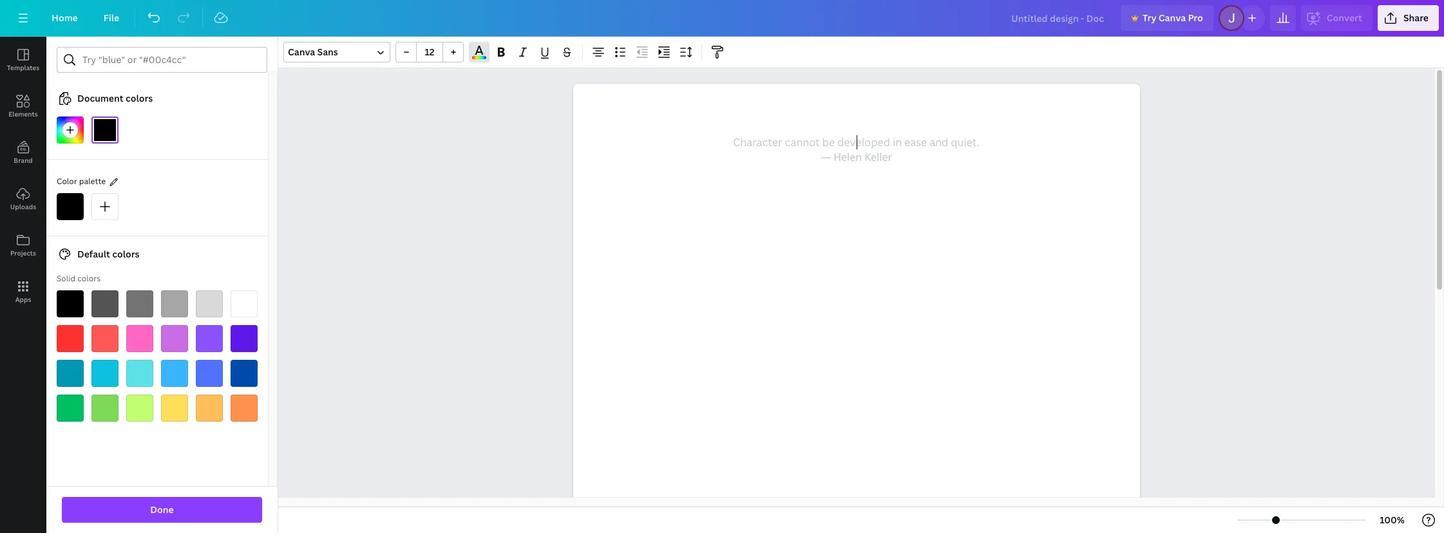 Task type: vqa. For each thing, say whether or not it's contained in the screenshot.
Projects
yes



Task type: describe. For each thing, give the bounding box(es) containing it.
templates button
[[0, 37, 46, 83]]

bright red #ff3131 image
[[57, 325, 84, 352]]

canva sans
[[288, 46, 338, 58]]

canva sans button
[[283, 42, 390, 62]]

color palette button
[[57, 175, 106, 189]]

grass green #7ed957 image
[[91, 395, 119, 422]]

palette
[[79, 176, 106, 187]]

default
[[77, 248, 110, 260]]

convert
[[1327, 12, 1362, 24]]

done
[[150, 504, 174, 516]]

try
[[1143, 12, 1157, 24]]

white #ffffff image
[[231, 291, 258, 318]]

uploads
[[10, 202, 36, 211]]

colors for solid colors
[[77, 273, 101, 284]]

light blue #38b6ff image
[[161, 360, 188, 387]]

done button
[[62, 497, 262, 523]]

main menu bar
[[0, 0, 1444, 37]]

colors for default colors
[[112, 248, 139, 260]]

peach #ffbd59 image
[[196, 395, 223, 422]]

try canva pro button
[[1121, 5, 1214, 31]]

black #000000 image
[[57, 291, 84, 318]]

color range image
[[472, 56, 486, 59]]

light blue #38b6ff image
[[161, 360, 188, 387]]

dark gray #545454 image
[[91, 291, 119, 318]]

white #ffffff image
[[231, 291, 258, 318]]

projects
[[10, 249, 36, 258]]

light gray #d9d9d9 image
[[196, 291, 223, 318]]

document
[[77, 92, 123, 104]]

lime #c1ff72 image
[[126, 395, 153, 422]]

file
[[104, 12, 119, 24]]

convert button
[[1301, 5, 1373, 31]]

file button
[[93, 5, 130, 31]]

grass green #7ed957 image
[[91, 395, 119, 422]]

pro
[[1188, 12, 1203, 24]]

gray #a6a6a6 image
[[161, 291, 188, 318]]

Design title text field
[[1001, 5, 1116, 31]]

color
[[57, 176, 77, 187]]

lime #c1ff72 image
[[126, 395, 153, 422]]

pink #ff66c4 image
[[126, 325, 153, 352]]

solid
[[57, 273, 76, 284]]

#000000 image
[[57, 193, 84, 220]]



Task type: locate. For each thing, give the bounding box(es) containing it.
black #000000 image
[[57, 291, 84, 318]]

group
[[396, 42, 464, 62]]

canva right try at the right of page
[[1159, 12, 1186, 24]]

#000000 image
[[91, 117, 119, 144], [91, 117, 119, 144], [57, 193, 84, 220]]

purple #8c52ff image
[[196, 325, 223, 352], [196, 325, 223, 352]]

share button
[[1378, 5, 1439, 31]]

solid colors
[[57, 273, 101, 284]]

default colors
[[77, 248, 139, 260]]

cobalt blue #004aad image
[[231, 360, 258, 387], [231, 360, 258, 387]]

peach #ffbd59 image
[[196, 395, 223, 422]]

royal blue #5271ff image
[[196, 360, 223, 387], [196, 360, 223, 387]]

1 horizontal spatial canva
[[1159, 12, 1186, 24]]

canva inside try canva pro button
[[1159, 12, 1186, 24]]

colors
[[126, 92, 153, 104], [112, 248, 139, 260], [77, 273, 101, 284]]

projects button
[[0, 222, 46, 269]]

home
[[52, 12, 78, 24]]

apps button
[[0, 269, 46, 315]]

templates
[[7, 63, 39, 72]]

color palette
[[57, 176, 106, 187]]

canva
[[1159, 12, 1186, 24], [288, 46, 315, 58]]

uploads button
[[0, 176, 46, 222]]

apps
[[15, 295, 31, 304]]

gray #a6a6a6 image
[[161, 291, 188, 318]]

light gray #d9d9d9 image
[[196, 291, 223, 318]]

brand
[[14, 156, 33, 165]]

brand button
[[0, 129, 46, 176]]

dark turquoise #0097b2 image
[[57, 360, 84, 387]]

– – number field
[[421, 46, 439, 58]]

coral red #ff5757 image
[[91, 325, 119, 352]]

gray #737373 image
[[126, 291, 153, 318], [126, 291, 153, 318]]

pink #ff66c4 image
[[126, 325, 153, 352]]

0 vertical spatial colors
[[126, 92, 153, 104]]

100% button
[[1372, 510, 1413, 531]]

document colors
[[77, 92, 153, 104]]

try canva pro
[[1143, 12, 1203, 24]]

bright red #ff3131 image
[[57, 325, 84, 352]]

color range image
[[472, 56, 486, 59]]

1 vertical spatial canva
[[288, 46, 315, 58]]

sans
[[317, 46, 338, 58]]

100%
[[1380, 514, 1405, 526]]

green #00bf63 image
[[57, 395, 84, 422], [57, 395, 84, 422]]

0 horizontal spatial canva
[[288, 46, 315, 58]]

home link
[[41, 5, 88, 31]]

dark gray #545454 image
[[91, 291, 119, 318]]

elements
[[9, 110, 38, 119]]

colors right the document
[[126, 92, 153, 104]]

coral red #ff5757 image
[[91, 325, 119, 352]]

colors right default
[[112, 248, 139, 260]]

2 vertical spatial colors
[[77, 273, 101, 284]]

None text field
[[573, 84, 1140, 533]]

0 vertical spatial canva
[[1159, 12, 1186, 24]]

yellow #ffde59 image
[[161, 395, 188, 422], [161, 395, 188, 422]]

violet #5e17eb image
[[231, 325, 258, 352], [231, 325, 258, 352]]

aqua blue #0cc0df image
[[91, 360, 119, 387], [91, 360, 119, 387]]

orange #ff914d image
[[231, 395, 258, 422], [231, 395, 258, 422]]

colors right solid
[[77, 273, 101, 284]]

magenta #cb6ce6 image
[[161, 325, 188, 352], [161, 325, 188, 352]]

turquoise blue #5ce1e6 image
[[126, 360, 153, 387], [126, 360, 153, 387]]

elements button
[[0, 83, 46, 129]]

1 vertical spatial colors
[[112, 248, 139, 260]]

canva left sans
[[288, 46, 315, 58]]

colors for document colors
[[126, 92, 153, 104]]

dark turquoise #0097b2 image
[[57, 360, 84, 387]]

canva inside canva sans dropdown button
[[288, 46, 315, 58]]

side panel tab list
[[0, 37, 46, 315]]

add a new color image
[[57, 117, 84, 144], [57, 117, 84, 144], [91, 193, 119, 220]]

Try "blue" or "#00c4cc" search field
[[82, 48, 259, 72]]

share
[[1404, 12, 1429, 24]]



